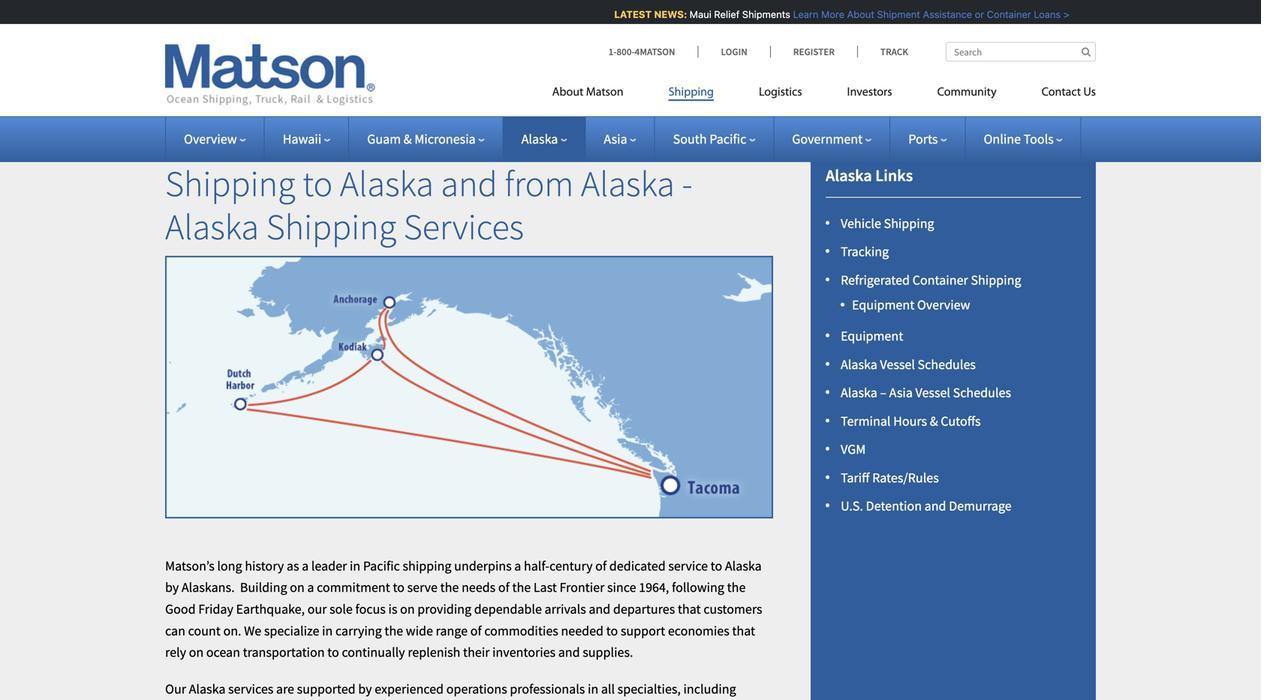 Task type: vqa. For each thing, say whether or not it's contained in the screenshot.
the leftmost ON
yes



Task type: locate. For each thing, give the bounding box(es) containing it.
0 horizontal spatial container
[[913, 272, 968, 289]]

relief
[[710, 9, 736, 20]]

links
[[875, 165, 913, 186]]

and down the micronesia
[[441, 161, 497, 206]]

a right as
[[302, 558, 309, 575]]

that
[[678, 601, 701, 618], [732, 623, 755, 639]]

asia right –
[[889, 384, 913, 401]]

0 vertical spatial pacific
[[710, 131, 746, 148]]

0 horizontal spatial that
[[678, 601, 701, 618]]

about left 'matson' at left
[[552, 87, 584, 99]]

1 vertical spatial schedules
[[953, 384, 1011, 401]]

commodities
[[484, 623, 558, 639]]

terminal hours & cutoffs
[[841, 413, 981, 430]]

0 horizontal spatial in
[[322, 623, 333, 639]]

latest news: maui relief shipments learn more about shipment assistance or container loans >
[[610, 9, 1066, 20]]

investors link
[[825, 79, 915, 110]]

1 horizontal spatial &
[[930, 413, 938, 430]]

1 horizontal spatial overview
[[917, 297, 970, 314]]

contact us
[[1042, 87, 1096, 99]]

& right "guam"
[[404, 131, 412, 148]]

0 vertical spatial in
[[350, 558, 360, 575]]

1 horizontal spatial container
[[983, 9, 1027, 20]]

refrigerated
[[841, 272, 910, 289]]

equipment for equipment overview
[[852, 297, 915, 314]]

online tools
[[984, 131, 1054, 148]]

on right rely
[[189, 644, 204, 661]]

to down hawaii link
[[303, 161, 333, 206]]

inventories
[[492, 644, 556, 661]]

micronesia
[[415, 131, 476, 148]]

of up their
[[470, 623, 482, 639]]

2 horizontal spatial in
[[588, 681, 599, 698]]

0 horizontal spatial vessel
[[880, 356, 915, 373]]

assistance
[[919, 9, 968, 20]]

1 vertical spatial that
[[732, 623, 755, 639]]

u.s. detention and demurrage
[[841, 498, 1012, 515]]

0 horizontal spatial &
[[404, 131, 412, 148]]

government
[[792, 131, 863, 148]]

and down rates/rules
[[925, 498, 946, 515]]

on down as
[[290, 579, 305, 596]]

a up our
[[307, 579, 314, 596]]

on
[[290, 579, 305, 596], [400, 601, 415, 618], [189, 644, 204, 661]]

equipment link
[[841, 328, 903, 345]]

alaska – asia vessel schedules link
[[841, 384, 1011, 401]]

1 vertical spatial container
[[913, 272, 968, 289]]

replenish
[[408, 644, 460, 661]]

pacific up 'commitment'
[[363, 558, 400, 575]]

to up is
[[393, 579, 405, 596]]

0 horizontal spatial by
[[165, 579, 179, 596]]

0 horizontal spatial asia
[[604, 131, 627, 148]]

0 vertical spatial about
[[843, 9, 871, 20]]

we
[[244, 623, 261, 639]]

in up 'commitment'
[[350, 558, 360, 575]]

0 vertical spatial by
[[165, 579, 179, 596]]

equipment down the refrigerated
[[852, 297, 915, 314]]

container right the or
[[983, 9, 1027, 20]]

1 horizontal spatial on
[[290, 579, 305, 596]]

0 horizontal spatial pacific
[[363, 558, 400, 575]]

equipment up alaska vessel schedules link on the bottom
[[841, 328, 903, 345]]

arrivals
[[545, 601, 586, 618]]

0 horizontal spatial on
[[189, 644, 204, 661]]

1-800-4matson link
[[609, 45, 698, 58]]

2 horizontal spatial of
[[595, 558, 607, 575]]

2 vertical spatial of
[[470, 623, 482, 639]]

leader
[[311, 558, 347, 575]]

4matson
[[635, 45, 675, 58]]

the
[[440, 579, 459, 596], [512, 579, 531, 596], [727, 579, 746, 596], [385, 623, 403, 639]]

0 horizontal spatial about
[[552, 87, 584, 99]]

about matson
[[552, 87, 624, 99]]

1 vertical spatial in
[[322, 623, 333, 639]]

tariff rates/rules link
[[841, 470, 939, 486]]

to down carrying
[[327, 644, 339, 661]]

alaska links
[[826, 165, 913, 186]]

1 vertical spatial of
[[498, 579, 510, 596]]

of up dependable
[[498, 579, 510, 596]]

1 vertical spatial on
[[400, 601, 415, 618]]

1 horizontal spatial vessel
[[916, 384, 950, 401]]

1 vertical spatial vessel
[[916, 384, 950, 401]]

–
[[880, 384, 887, 401]]

1 vertical spatial pacific
[[363, 558, 400, 575]]

services
[[228, 681, 273, 698]]

online tools link
[[984, 131, 1063, 148]]

about right more
[[843, 9, 871, 20]]

and up needed
[[589, 601, 611, 618]]

the up customers
[[727, 579, 746, 596]]

container inside alaska links section
[[913, 272, 968, 289]]

search image
[[1082, 47, 1091, 57]]

1 vertical spatial &
[[930, 413, 938, 430]]

1-800-4matson
[[609, 45, 675, 58]]

on right is
[[400, 601, 415, 618]]

commitment
[[317, 579, 390, 596]]

all
[[601, 681, 615, 698]]

maui
[[686, 9, 707, 20]]

1 horizontal spatial by
[[358, 681, 372, 698]]

container
[[983, 9, 1027, 20], [913, 272, 968, 289]]

1 vertical spatial about
[[552, 87, 584, 99]]

asia down about matson "link"
[[604, 131, 627, 148]]

customers
[[704, 601, 762, 618]]

1 horizontal spatial pacific
[[710, 131, 746, 148]]

0 horizontal spatial of
[[470, 623, 482, 639]]

rates/rules
[[872, 470, 939, 486]]

good
[[165, 601, 196, 618]]

track link
[[857, 45, 908, 58]]

in
[[350, 558, 360, 575], [322, 623, 333, 639], [588, 681, 599, 698]]

kodiak image
[[293, 271, 462, 440]]

0 vertical spatial equipment
[[852, 297, 915, 314]]

their
[[463, 644, 490, 661]]

alaska inside matson's long history as a leader in pacific shipping underpins a half-century of dedicated service to alaska by alaskans.  building on a commitment to serve the needs of the last frontier since 1964, following the good friday earthquake, our sole focus is on providing dependable arrivals and departures that customers can count on. we specialize in carrying the wide range of commodities needed to support economies that rely on ocean transportation to continually replenish their inventories and supplies.
[[725, 558, 762, 575]]

equipment
[[852, 297, 915, 314], [841, 328, 903, 345]]

tariff rates/rules
[[841, 470, 939, 486]]

to
[[303, 161, 333, 206], [711, 558, 722, 575], [393, 579, 405, 596], [606, 623, 618, 639], [327, 644, 339, 661]]

matson
[[586, 87, 624, 99]]

1 horizontal spatial in
[[350, 558, 360, 575]]

0 vertical spatial that
[[678, 601, 701, 618]]

dutch harbour image
[[155, 319, 324, 488]]

banner image
[[0, 0, 1261, 128]]

that down following
[[678, 601, 701, 618]]

vessel up terminal hours & cutoffs
[[916, 384, 950, 401]]

pacific right south
[[710, 131, 746, 148]]

0 vertical spatial overview
[[184, 131, 237, 148]]

0 vertical spatial vessel
[[880, 356, 915, 373]]

guam
[[367, 131, 401, 148]]

or
[[971, 9, 980, 20]]

>
[[1060, 9, 1066, 20]]

1 vertical spatial by
[[358, 681, 372, 698]]

focus
[[355, 601, 386, 618]]

1 horizontal spatial asia
[[889, 384, 913, 401]]

to inside shipping to alaska and from alaska - alaska shipping services
[[303, 161, 333, 206]]

including
[[684, 681, 736, 698]]

2 vertical spatial in
[[588, 681, 599, 698]]

south pacific link
[[673, 131, 755, 148]]

that down customers
[[732, 623, 755, 639]]

1 horizontal spatial about
[[843, 9, 871, 20]]

the down is
[[385, 623, 403, 639]]

of up frontier
[[595, 558, 607, 575]]

alaska links section
[[792, 128, 1115, 700]]

asia
[[604, 131, 627, 148], [889, 384, 913, 401]]

alaska
[[521, 131, 558, 148], [340, 161, 434, 206], [581, 161, 675, 206], [826, 165, 872, 186], [165, 204, 259, 249], [841, 356, 877, 373], [841, 384, 877, 401], [725, 558, 762, 575], [189, 681, 226, 698]]

by inside our alaska services are supported by experienced operations professionals in all specialties, including
[[358, 681, 372, 698]]

asia inside alaska links section
[[889, 384, 913, 401]]

demurrage
[[949, 498, 1012, 515]]

contact us link
[[1019, 79, 1096, 110]]

and down needed
[[558, 644, 580, 661]]

specialize
[[264, 623, 319, 639]]

tracking
[[841, 243, 889, 260]]

overview
[[184, 131, 237, 148], [917, 297, 970, 314]]

container up equipment overview link
[[913, 272, 968, 289]]

needed
[[561, 623, 604, 639]]

rely
[[165, 644, 186, 661]]

experienced
[[375, 681, 444, 698]]

of
[[595, 558, 607, 575], [498, 579, 510, 596], [470, 623, 482, 639]]

latest
[[610, 9, 648, 20]]

1 vertical spatial equipment
[[841, 328, 903, 345]]

shipping link
[[646, 79, 736, 110]]

in left all
[[588, 681, 599, 698]]

1 vertical spatial asia
[[889, 384, 913, 401]]

anchorage image
[[305, 218, 474, 387]]

2 horizontal spatial on
[[400, 601, 415, 618]]

providing
[[418, 601, 472, 618]]

asia link
[[604, 131, 636, 148]]

about
[[843, 9, 871, 20], [552, 87, 584, 99]]

0 horizontal spatial overview
[[184, 131, 237, 148]]

last
[[534, 579, 557, 596]]

1 vertical spatial overview
[[917, 297, 970, 314]]

by up good
[[165, 579, 179, 596]]

refrigerated container shipping
[[841, 272, 1021, 289]]

schedules up 'cutoffs'
[[953, 384, 1011, 401]]

0 vertical spatial container
[[983, 9, 1027, 20]]

0 vertical spatial of
[[595, 558, 607, 575]]

are
[[276, 681, 294, 698]]

schedules up alaska – asia vessel schedules "link"
[[918, 356, 976, 373]]

blue matson logo with ocean, shipping, truck, rail and logistics written beneath it. image
[[165, 44, 375, 106]]

supplies.
[[583, 644, 633, 661]]

to right service
[[711, 558, 722, 575]]

vessel up –
[[880, 356, 915, 373]]

about matson link
[[552, 79, 646, 110]]

& right the hours
[[930, 413, 938, 430]]

economies
[[668, 623, 730, 639]]

following
[[672, 579, 724, 596]]

2 vertical spatial on
[[189, 644, 204, 661]]

equipment for equipment link
[[841, 328, 903, 345]]

None search field
[[946, 42, 1096, 62]]

by down continually
[[358, 681, 372, 698]]

in down our
[[322, 623, 333, 639]]



Task type: describe. For each thing, give the bounding box(es) containing it.
can
[[165, 623, 185, 639]]

& inside alaska links section
[[930, 413, 938, 430]]

1-
[[609, 45, 617, 58]]

vehicle
[[841, 215, 881, 232]]

track
[[881, 45, 908, 58]]

south
[[673, 131, 707, 148]]

tariff
[[841, 470, 870, 486]]

logistics
[[759, 87, 802, 99]]

800-
[[617, 45, 635, 58]]

the up providing
[[440, 579, 459, 596]]

top menu navigation
[[552, 79, 1096, 110]]

continually
[[342, 644, 405, 661]]

vehicle shipping link
[[841, 215, 934, 232]]

frontier
[[560, 579, 605, 596]]

support
[[621, 623, 665, 639]]

guam & micronesia
[[367, 131, 476, 148]]

count
[[188, 623, 221, 639]]

0 vertical spatial asia
[[604, 131, 627, 148]]

history
[[245, 558, 284, 575]]

login
[[721, 45, 748, 58]]

earthquake,
[[236, 601, 305, 618]]

guam & micronesia link
[[367, 131, 485, 148]]

operations
[[446, 681, 507, 698]]

logistics link
[[736, 79, 825, 110]]

us
[[1084, 87, 1096, 99]]

ports
[[909, 131, 938, 148]]

professionals
[[510, 681, 585, 698]]

tools
[[1024, 131, 1054, 148]]

since
[[607, 579, 636, 596]]

serve
[[407, 579, 438, 596]]

0 vertical spatial &
[[404, 131, 412, 148]]

century
[[550, 558, 593, 575]]

more
[[817, 9, 841, 20]]

by inside matson's long history as a leader in pacific shipping underpins a half-century of dedicated service to alaska by alaskans.  building on a commitment to serve the needs of the last frontier since 1964, following the good friday earthquake, our sole focus is on providing dependable arrivals and departures that customers can count on. we specialize in carrying the wide range of commodities needed to support economies that rely on ocean transportation to continually replenish their inventories and supplies.
[[165, 579, 179, 596]]

underpins
[[454, 558, 512, 575]]

0 vertical spatial on
[[290, 579, 305, 596]]

our alaska services are supported by experienced operations professionals in all specialties, including
[[165, 681, 736, 700]]

register
[[793, 45, 835, 58]]

alaska inside our alaska services are supported by experienced operations professionals in all specialties, including
[[189, 681, 226, 698]]

learn
[[789, 9, 815, 20]]

equipment overview link
[[852, 297, 970, 314]]

community link
[[915, 79, 1019, 110]]

online
[[984, 131, 1021, 148]]

is
[[388, 601, 397, 618]]

hawaii
[[283, 131, 321, 148]]

community
[[937, 87, 997, 99]]

tracking link
[[841, 243, 889, 260]]

service
[[668, 558, 708, 575]]

alaska vessel schedules
[[841, 356, 976, 373]]

shipping to alaska and from alaska - alaska shipping services
[[165, 161, 693, 249]]

alaska – asia vessel schedules
[[841, 384, 1011, 401]]

friday
[[198, 601, 233, 618]]

vgm
[[841, 441, 866, 458]]

departures
[[613, 601, 675, 618]]

tacoma image
[[586, 401, 755, 570]]

refrigerated container shipping link
[[841, 272, 1021, 289]]

services
[[404, 204, 524, 249]]

alaska services image
[[165, 256, 773, 519]]

on.
[[223, 623, 241, 639]]

learn more about shipment assistance or container loans > link
[[789, 9, 1066, 20]]

long
[[217, 558, 242, 575]]

0 vertical spatial schedules
[[918, 356, 976, 373]]

the left the last
[[512, 579, 531, 596]]

Search search field
[[946, 42, 1096, 62]]

-
[[682, 161, 693, 206]]

1 horizontal spatial of
[[498, 579, 510, 596]]

specialties,
[[618, 681, 681, 698]]

ports link
[[909, 131, 947, 148]]

ocean
[[206, 644, 240, 661]]

detention
[[866, 498, 922, 515]]

in inside our alaska services are supported by experienced operations professionals in all specialties, including
[[588, 681, 599, 698]]

vehicle shipping
[[841, 215, 934, 232]]

loans
[[1030, 9, 1057, 20]]

pacific inside matson's long history as a leader in pacific shipping underpins a half-century of dedicated service to alaska by alaskans.  building on a commitment to serve the needs of the last frontier since 1964, following the good friday earthquake, our sole focus is on providing dependable arrivals and departures that customers can count on. we specialize in carrying the wide range of commodities needed to support economies that rely on ocean transportation to continually replenish their inventories and supplies.
[[363, 558, 400, 575]]

hours
[[893, 413, 927, 430]]

matson's long history as a leader in pacific shipping underpins a half-century of dedicated service to alaska by alaskans.  building on a commitment to serve the needs of the last frontier since 1964, following the good friday earthquake, our sole focus is on providing dependable arrivals and departures that customers can count on. we specialize in carrying the wide range of commodities needed to support economies that rely on ocean transportation to continually replenish their inventories and supplies.
[[165, 558, 762, 661]]

login link
[[698, 45, 770, 58]]

1 horizontal spatial that
[[732, 623, 755, 639]]

government link
[[792, 131, 872, 148]]

cutoffs
[[941, 413, 981, 430]]

dependable
[[474, 601, 542, 618]]

shipments
[[738, 9, 786, 20]]

about inside "link"
[[552, 87, 584, 99]]

transportation
[[243, 644, 325, 661]]

alaskans.
[[182, 579, 235, 596]]

shipping
[[403, 558, 452, 575]]

u.s. detention and demurrage link
[[841, 498, 1012, 515]]

1964,
[[639, 579, 669, 596]]

a left half-
[[514, 558, 521, 575]]

and inside shipping to alaska and from alaska - alaska shipping services
[[441, 161, 497, 206]]

sole
[[330, 601, 353, 618]]

south pacific
[[673, 131, 746, 148]]

register link
[[770, 45, 857, 58]]

overview inside alaska links section
[[917, 297, 970, 314]]

hawaii link
[[283, 131, 330, 148]]

to up supplies.
[[606, 623, 618, 639]]

and inside alaska links section
[[925, 498, 946, 515]]

shipping inside the top menu navigation
[[669, 87, 714, 99]]



